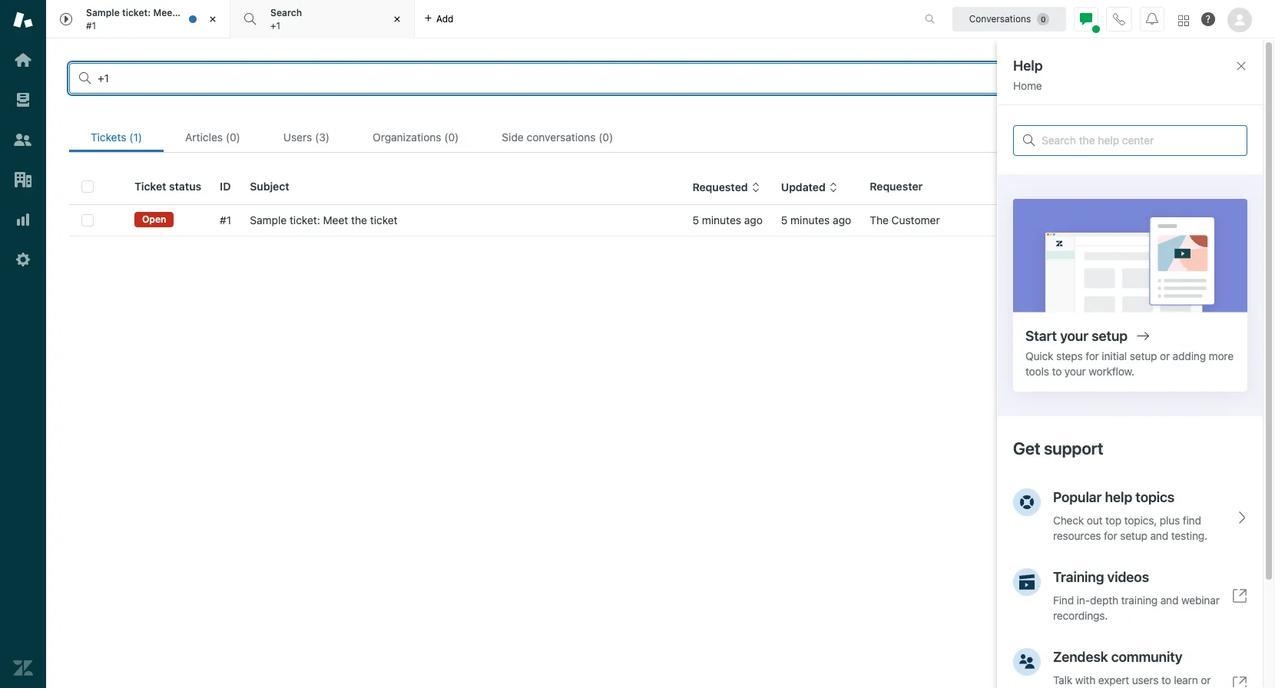 Task type: describe. For each thing, give the bounding box(es) containing it.
articles (0)
[[185, 131, 240, 144]]

the for sample ticket: meet the ticket #1
[[178, 7, 193, 19]]

organizations (0)
[[373, 131, 459, 144]]

+1
[[270, 20, 280, 31]]

copy link button
[[1182, 63, 1252, 94]]

articles (0) tab
[[164, 122, 262, 152]]

sample ticket: meet the ticket link
[[250, 213, 398, 228]]

search +1
[[270, 7, 302, 31]]

conversations
[[527, 131, 596, 144]]

notifications image
[[1146, 13, 1158, 25]]

(3)
[[315, 131, 330, 144]]

admin image
[[13, 250, 33, 270]]

conversations
[[969, 13, 1031, 24]]

2 5 minutes ago from the left
[[781, 214, 851, 227]]

copy link
[[1194, 71, 1240, 85]]

sample ticket: meet the ticket
[[250, 214, 398, 227]]

(0) for organizations (0)
[[444, 131, 459, 144]]

tab containing search
[[230, 0, 415, 38]]

3 (0) from the left
[[599, 131, 613, 144]]

customers image
[[13, 130, 33, 150]]

ticket: for sample ticket: meet the ticket #1
[[122, 7, 151, 19]]

organizations
[[373, 131, 441, 144]]

tickets
[[91, 131, 126, 144]]

button displays agent's chat status as online. image
[[1080, 13, 1092, 25]]

zendesk support image
[[13, 10, 33, 30]]

organizations image
[[13, 170, 33, 190]]

(0) for articles (0)
[[226, 131, 240, 144]]

tab containing sample ticket: meet the ticket
[[46, 0, 230, 38]]

sample ticket: meet the ticket #1
[[86, 7, 221, 31]]

zendesk products image
[[1178, 15, 1189, 26]]

updated button
[[781, 181, 838, 194]]

sample for sample ticket: meet the ticket
[[250, 214, 287, 227]]

updated
[[781, 181, 826, 194]]

copy
[[1194, 71, 1220, 85]]

articles
[[185, 131, 223, 144]]



Task type: locate. For each thing, give the bounding box(es) containing it.
requested
[[692, 181, 748, 194]]

close image left +1 on the top of the page
[[205, 12, 220, 27]]

id
[[220, 180, 231, 193]]

sample for sample ticket: meet the ticket #1
[[86, 7, 120, 19]]

meet for sample ticket: meet the ticket #1
[[153, 7, 176, 19]]

5 minutes ago down 'updated' button
[[781, 214, 851, 227]]

0 horizontal spatial close image
[[205, 12, 220, 27]]

0 horizontal spatial ago
[[744, 214, 763, 227]]

0 horizontal spatial minutes
[[702, 214, 741, 227]]

ticket: inside sample ticket: meet the ticket link
[[290, 214, 320, 227]]

get started image
[[13, 50, 33, 70]]

close image left add dropdown button
[[389, 12, 405, 27]]

1 horizontal spatial #1
[[220, 214, 231, 227]]

1 vertical spatial #1
[[220, 214, 231, 227]]

#1 inside sample ticket: meet the ticket #1
[[86, 20, 96, 31]]

1 tab from the left
[[46, 0, 230, 38]]

ticket: inside sample ticket: meet the ticket #1
[[122, 7, 151, 19]]

5 minutes ago down requested button at top right
[[692, 214, 763, 227]]

1 horizontal spatial (0)
[[444, 131, 459, 144]]

(0) inside tab
[[226, 131, 240, 144]]

0 horizontal spatial 5
[[692, 214, 699, 227]]

ago down requested button at top right
[[744, 214, 763, 227]]

the
[[870, 214, 889, 227]]

side
[[502, 131, 524, 144]]

zendesk image
[[13, 658, 33, 678]]

1 horizontal spatial ticket:
[[290, 214, 320, 227]]

sample inside sample ticket: meet the ticket link
[[250, 214, 287, 227]]

5 down updated
[[781, 214, 788, 227]]

1 vertical spatial ticket
[[370, 214, 398, 227]]

1 horizontal spatial sample
[[250, 214, 287, 227]]

1 horizontal spatial close image
[[389, 12, 405, 27]]

0 vertical spatial ticket:
[[122, 7, 151, 19]]

requester
[[870, 180, 923, 193]]

(0) right articles
[[226, 131, 240, 144]]

1 horizontal spatial ago
[[833, 214, 851, 227]]

ticket status
[[134, 180, 201, 193]]

1 horizontal spatial minutes
[[791, 214, 830, 227]]

0 horizontal spatial #1
[[86, 20, 96, 31]]

2 minutes from the left
[[791, 214, 830, 227]]

ticket
[[134, 180, 166, 193]]

tab list
[[69, 122, 1252, 153]]

0 vertical spatial #1
[[86, 20, 96, 31]]

tab list containing tickets (1)
[[69, 122, 1252, 153]]

the for sample ticket: meet the ticket
[[351, 214, 367, 227]]

0 horizontal spatial ticket:
[[122, 7, 151, 19]]

ago left the
[[833, 214, 851, 227]]

users (3) tab
[[262, 122, 351, 152]]

the
[[178, 7, 193, 19], [351, 214, 367, 227]]

conversations button
[[953, 7, 1066, 31]]

side conversations (0)
[[502, 131, 613, 144]]

2 5 from the left
[[781, 214, 788, 227]]

5
[[692, 214, 699, 227], [781, 214, 788, 227]]

1 vertical spatial meet
[[323, 214, 348, 227]]

0 horizontal spatial ticket
[[196, 7, 221, 19]]

the inside sample ticket: meet the ticket link
[[351, 214, 367, 227]]

1 5 from the left
[[692, 214, 699, 227]]

tab
[[46, 0, 230, 38], [230, 0, 415, 38]]

1 close image from the left
[[205, 12, 220, 27]]

2 ago from the left
[[833, 214, 851, 227]]

0 vertical spatial sample
[[86, 7, 120, 19]]

0 vertical spatial meet
[[153, 7, 176, 19]]

minutes down 'updated' button
[[791, 214, 830, 227]]

sample
[[86, 7, 120, 19], [250, 214, 287, 227]]

meet for sample ticket: meet the ticket
[[323, 214, 348, 227]]

0 horizontal spatial 5 minutes ago
[[692, 214, 763, 227]]

1 ago from the left
[[744, 214, 763, 227]]

ticket:
[[122, 7, 151, 19], [290, 214, 320, 227]]

row containing #1
[[69, 205, 1252, 236]]

(0) right conversations
[[599, 131, 613, 144]]

row
[[69, 205, 1252, 236]]

(1)
[[129, 131, 142, 144]]

close image
[[205, 12, 220, 27], [389, 12, 405, 27]]

link
[[1223, 71, 1240, 85]]

ticket inside sample ticket: meet the ticket link
[[370, 214, 398, 227]]

1 horizontal spatial the
[[351, 214, 367, 227]]

minutes down requested button at top right
[[702, 214, 741, 227]]

tickets (1) tab
[[69, 122, 164, 152]]

1 minutes from the left
[[702, 214, 741, 227]]

tickets (1)
[[91, 131, 142, 144]]

1 horizontal spatial 5
[[781, 214, 788, 227]]

5 minutes ago
[[692, 214, 763, 227], [781, 214, 851, 227]]

0 vertical spatial the
[[178, 7, 193, 19]]

1 vertical spatial ticket:
[[290, 214, 320, 227]]

2 close image from the left
[[389, 12, 405, 27]]

ticket for sample ticket: meet the ticket
[[370, 214, 398, 227]]

#1
[[86, 20, 96, 31], [220, 214, 231, 227]]

main element
[[0, 0, 46, 688]]

status
[[169, 180, 201, 193]]

open
[[142, 214, 166, 225]]

the customer
[[870, 214, 940, 227]]

5 down requested
[[692, 214, 699, 227]]

ticket: for sample ticket: meet the ticket
[[290, 214, 320, 227]]

ticket
[[196, 7, 221, 19], [370, 214, 398, 227]]

meet
[[153, 7, 176, 19], [323, 214, 348, 227]]

users
[[283, 131, 312, 144]]

minutes
[[702, 214, 741, 227], [791, 214, 830, 227]]

get help image
[[1201, 12, 1215, 26]]

(0) right organizations
[[444, 131, 459, 144]]

1 5 minutes ago from the left
[[692, 214, 763, 227]]

ticket inside sample ticket: meet the ticket #1
[[196, 7, 221, 19]]

1 horizontal spatial ticket
[[370, 214, 398, 227]]

1 horizontal spatial meet
[[323, 214, 348, 227]]

2 horizontal spatial (0)
[[599, 131, 613, 144]]

#1 right zendesk support image
[[86, 20, 96, 31]]

2 (0) from the left
[[444, 131, 459, 144]]

subject
[[250, 180, 289, 193]]

requested button
[[692, 181, 760, 194]]

clear search image
[[1029, 72, 1041, 85]]

0 horizontal spatial the
[[178, 7, 193, 19]]

(0)
[[226, 131, 240, 144], [444, 131, 459, 144], [599, 131, 613, 144]]

ago
[[744, 214, 763, 227], [833, 214, 851, 227]]

1 vertical spatial sample
[[250, 214, 287, 227]]

sample inside sample ticket: meet the ticket #1
[[86, 7, 120, 19]]

organizations (0) tab
[[351, 122, 480, 152]]

1 (0) from the left
[[226, 131, 240, 144]]

0 horizontal spatial sample
[[86, 7, 120, 19]]

customer
[[892, 214, 940, 227]]

0 horizontal spatial meet
[[153, 7, 176, 19]]

ticket for sample ticket: meet the ticket #1
[[196, 7, 221, 19]]

2 tab from the left
[[230, 0, 415, 38]]

side conversations (0) tab
[[480, 122, 635, 152]]

1 vertical spatial the
[[351, 214, 367, 227]]

Search: text field
[[98, 71, 1040, 85]]

#1 down id
[[220, 214, 231, 227]]

1 horizontal spatial 5 minutes ago
[[781, 214, 851, 227]]

0 vertical spatial ticket
[[196, 7, 221, 19]]

add button
[[415, 0, 463, 38]]

reporting image
[[13, 210, 33, 230]]

users (3)
[[283, 131, 330, 144]]

tabs tab list
[[46, 0, 909, 38]]

0 horizontal spatial (0)
[[226, 131, 240, 144]]

add
[[436, 13, 454, 24]]

search
[[270, 7, 302, 19]]

support
[[1106, 214, 1146, 227]]

meet inside sample ticket: meet the ticket #1
[[153, 7, 176, 19]]

views image
[[13, 90, 33, 110]]

the inside sample ticket: meet the ticket #1
[[178, 7, 193, 19]]



Task type: vqa. For each thing, say whether or not it's contained in the screenshot.
second MINUTES from the right
yes



